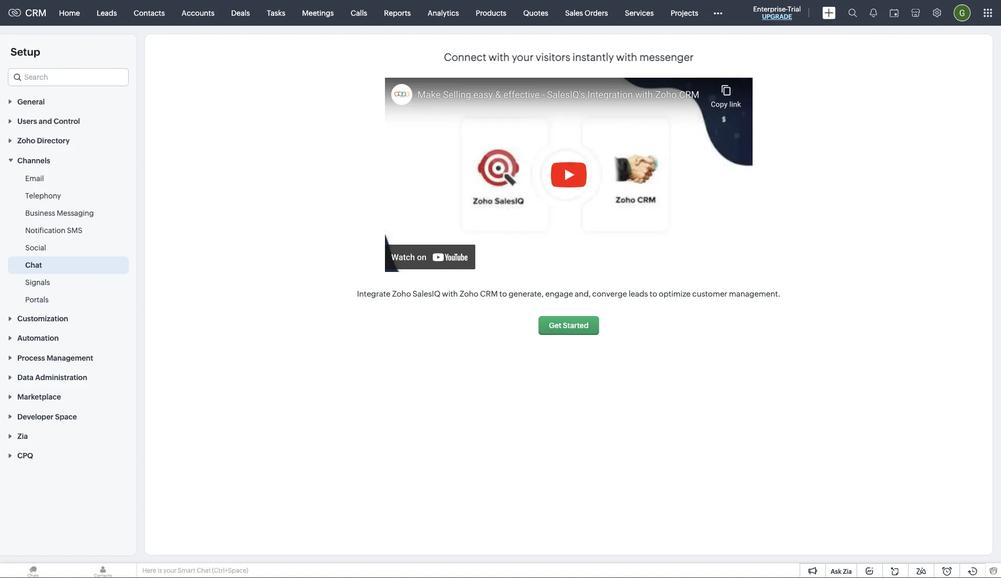 Task type: vqa. For each thing, say whether or not it's contained in the screenshot.
logo
no



Task type: locate. For each thing, give the bounding box(es) containing it.
developer space button
[[0, 407, 137, 427]]

profile image
[[955, 4, 972, 21]]

trial
[[788, 5, 802, 13]]

1 vertical spatial zia
[[844, 569, 853, 576]]

1 vertical spatial chat
[[197, 568, 211, 575]]

management
[[47, 354, 93, 362]]

zoho directory
[[17, 137, 70, 145]]

quotes
[[524, 9, 549, 17]]

zoho right the salesiq
[[460, 290, 479, 299]]

your right is
[[164, 568, 177, 575]]

your left visitors
[[512, 51, 534, 63]]

get started
[[550, 322, 589, 330]]

1 horizontal spatial crm
[[480, 290, 498, 299]]

zoho left the salesiq
[[392, 290, 411, 299]]

with right the instantly
[[617, 51, 638, 63]]

messenger
[[640, 51, 694, 63]]

chats image
[[0, 564, 66, 579]]

notification sms link
[[25, 225, 83, 236]]

portals link
[[25, 295, 49, 305]]

to
[[500, 290, 507, 299], [650, 290, 658, 299]]

1 horizontal spatial with
[[489, 51, 510, 63]]

zia button
[[0, 427, 137, 446]]

business messaging link
[[25, 208, 94, 218]]

instantly
[[573, 51, 615, 63]]

contacts
[[134, 9, 165, 17]]

channels region
[[0, 170, 137, 309]]

marketplace
[[17, 393, 61, 402]]

to right leads
[[650, 290, 658, 299]]

None field
[[8, 68, 129, 86]]

users
[[17, 117, 37, 125]]

your for smart
[[164, 568, 177, 575]]

1 vertical spatial crm
[[480, 290, 498, 299]]

0 horizontal spatial your
[[164, 568, 177, 575]]

management.
[[730, 290, 781, 299]]

ask
[[831, 569, 842, 576]]

telephony link
[[25, 190, 61, 201]]

social
[[25, 244, 46, 252]]

1 horizontal spatial your
[[512, 51, 534, 63]]

to left generate,
[[500, 290, 507, 299]]

0 horizontal spatial crm
[[25, 7, 47, 18]]

analytics link
[[420, 0, 468, 25]]

(ctrl+space)
[[212, 568, 249, 575]]

home
[[59, 9, 80, 17]]

reports
[[384, 9, 411, 17]]

chat link
[[25, 260, 42, 270]]

customization button
[[0, 309, 137, 328]]

tasks
[[267, 9, 286, 17]]

meetings link
[[294, 0, 343, 25]]

analytics
[[428, 9, 459, 17]]

enterprise-trial upgrade
[[754, 5, 802, 20]]

0 vertical spatial chat
[[25, 261, 42, 269]]

signals link
[[25, 277, 50, 288]]

developer space
[[17, 413, 77, 421]]

0 horizontal spatial to
[[500, 290, 507, 299]]

0 horizontal spatial zoho
[[17, 137, 35, 145]]

zoho down the users
[[17, 137, 35, 145]]

products link
[[468, 0, 515, 25]]

channels
[[17, 156, 50, 165]]

products
[[476, 9, 507, 17]]

with right the salesiq
[[442, 290, 458, 299]]

1 horizontal spatial to
[[650, 290, 658, 299]]

profile element
[[948, 0, 978, 25]]

get started button
[[539, 316, 600, 335]]

0 vertical spatial your
[[512, 51, 534, 63]]

signals element
[[864, 0, 884, 26]]

chat right 'smart'
[[197, 568, 211, 575]]

crm
[[25, 7, 47, 18], [480, 290, 498, 299]]

services
[[625, 9, 654, 17]]

get
[[550, 322, 562, 330]]

setup
[[11, 46, 40, 58]]

calendar image
[[891, 9, 899, 17]]

data administration
[[17, 374, 87, 382]]

channels button
[[0, 150, 137, 170]]

0 horizontal spatial chat
[[25, 261, 42, 269]]

1 vertical spatial your
[[164, 568, 177, 575]]

your for visitors
[[512, 51, 534, 63]]

chat
[[25, 261, 42, 269], [197, 568, 211, 575]]

connect with your visitors instantly with messenger
[[444, 51, 694, 63]]

crm link
[[8, 7, 47, 18]]

zia
[[17, 432, 28, 441], [844, 569, 853, 576]]

projects
[[671, 9, 699, 17]]

chat down social
[[25, 261, 42, 269]]

0 vertical spatial zia
[[17, 432, 28, 441]]

with
[[489, 51, 510, 63], [617, 51, 638, 63], [442, 290, 458, 299]]

chat inside the channels region
[[25, 261, 42, 269]]

messaging
[[57, 209, 94, 217]]

integrate
[[357, 290, 391, 299]]

with right connect
[[489, 51, 510, 63]]

create menu element
[[817, 0, 843, 25]]

notification
[[25, 226, 65, 235]]

general button
[[0, 91, 137, 111]]

zoho
[[17, 137, 35, 145], [392, 290, 411, 299], [460, 290, 479, 299]]

optimize
[[659, 290, 691, 299]]

Other Modules field
[[707, 4, 730, 21]]

zia right ask
[[844, 569, 853, 576]]

1 to from the left
[[500, 290, 507, 299]]

tasks link
[[259, 0, 294, 25]]

reports link
[[376, 0, 420, 25]]

crm left generate,
[[480, 290, 498, 299]]

crm left home
[[25, 7, 47, 18]]

0 horizontal spatial zia
[[17, 432, 28, 441]]

1 horizontal spatial zia
[[844, 569, 853, 576]]

automation button
[[0, 328, 137, 348]]

portals
[[25, 296, 49, 304]]

email
[[25, 174, 44, 183]]

zia up cpq
[[17, 432, 28, 441]]



Task type: describe. For each thing, give the bounding box(es) containing it.
salesiq
[[413, 290, 441, 299]]

users and control
[[17, 117, 80, 125]]

1 horizontal spatial zoho
[[392, 290, 411, 299]]

deals
[[231, 9, 250, 17]]

general
[[17, 97, 45, 106]]

smart
[[178, 568, 196, 575]]

0 horizontal spatial with
[[442, 290, 458, 299]]

visitors
[[536, 51, 571, 63]]

quotes link
[[515, 0, 557, 25]]

projects link
[[663, 0, 707, 25]]

search element
[[843, 0, 864, 26]]

space
[[55, 413, 77, 421]]

enterprise-
[[754, 5, 788, 13]]

generate,
[[509, 290, 544, 299]]

administration
[[35, 374, 87, 382]]

meetings
[[302, 9, 334, 17]]

contacts image
[[70, 564, 136, 579]]

deals link
[[223, 0, 259, 25]]

home link
[[51, 0, 88, 25]]

customization
[[17, 315, 68, 323]]

business messaging
[[25, 209, 94, 217]]

create menu image
[[823, 7, 836, 19]]

signals
[[25, 278, 50, 287]]

signals image
[[871, 8, 878, 17]]

started
[[563, 322, 589, 330]]

automation
[[17, 334, 59, 343]]

accounts
[[182, 9, 215, 17]]

leads
[[97, 9, 117, 17]]

telephony
[[25, 192, 61, 200]]

connect
[[444, 51, 487, 63]]

leads
[[629, 290, 649, 299]]

zia inside dropdown button
[[17, 432, 28, 441]]

zoho inside the zoho directory dropdown button
[[17, 137, 35, 145]]

leads link
[[88, 0, 125, 25]]

business
[[25, 209, 55, 217]]

2 to from the left
[[650, 290, 658, 299]]

sales
[[566, 9, 584, 17]]

social link
[[25, 243, 46, 253]]

orders
[[585, 9, 609, 17]]

calls link
[[343, 0, 376, 25]]

process
[[17, 354, 45, 362]]

process management
[[17, 354, 93, 362]]

contacts link
[[125, 0, 173, 25]]

Search text field
[[8, 69, 128, 86]]

directory
[[37, 137, 70, 145]]

customer
[[693, 290, 728, 299]]

sales orders link
[[557, 0, 617, 25]]

here is your smart chat (ctrl+space)
[[142, 568, 249, 575]]

0 vertical spatial crm
[[25, 7, 47, 18]]

2 horizontal spatial zoho
[[460, 290, 479, 299]]

search image
[[849, 8, 858, 17]]

control
[[54, 117, 80, 125]]

process management button
[[0, 348, 137, 368]]

integrate zoho salesiq with zoho crm to generate, engage and, converge leads to optimize customer management.
[[357, 290, 781, 299]]

users and control button
[[0, 111, 137, 131]]

developer
[[17, 413, 54, 421]]

sms
[[67, 226, 83, 235]]

and,
[[575, 290, 591, 299]]

2 horizontal spatial with
[[617, 51, 638, 63]]

zoho directory button
[[0, 131, 137, 150]]

services link
[[617, 0, 663, 25]]

is
[[158, 568, 162, 575]]

engage
[[546, 290, 574, 299]]

accounts link
[[173, 0, 223, 25]]

data administration button
[[0, 368, 137, 387]]

1 horizontal spatial chat
[[197, 568, 211, 575]]

cpq
[[17, 452, 33, 461]]

here
[[142, 568, 156, 575]]

converge
[[593, 290, 628, 299]]

marketplace button
[[0, 387, 137, 407]]

data
[[17, 374, 34, 382]]

calls
[[351, 9, 368, 17]]



